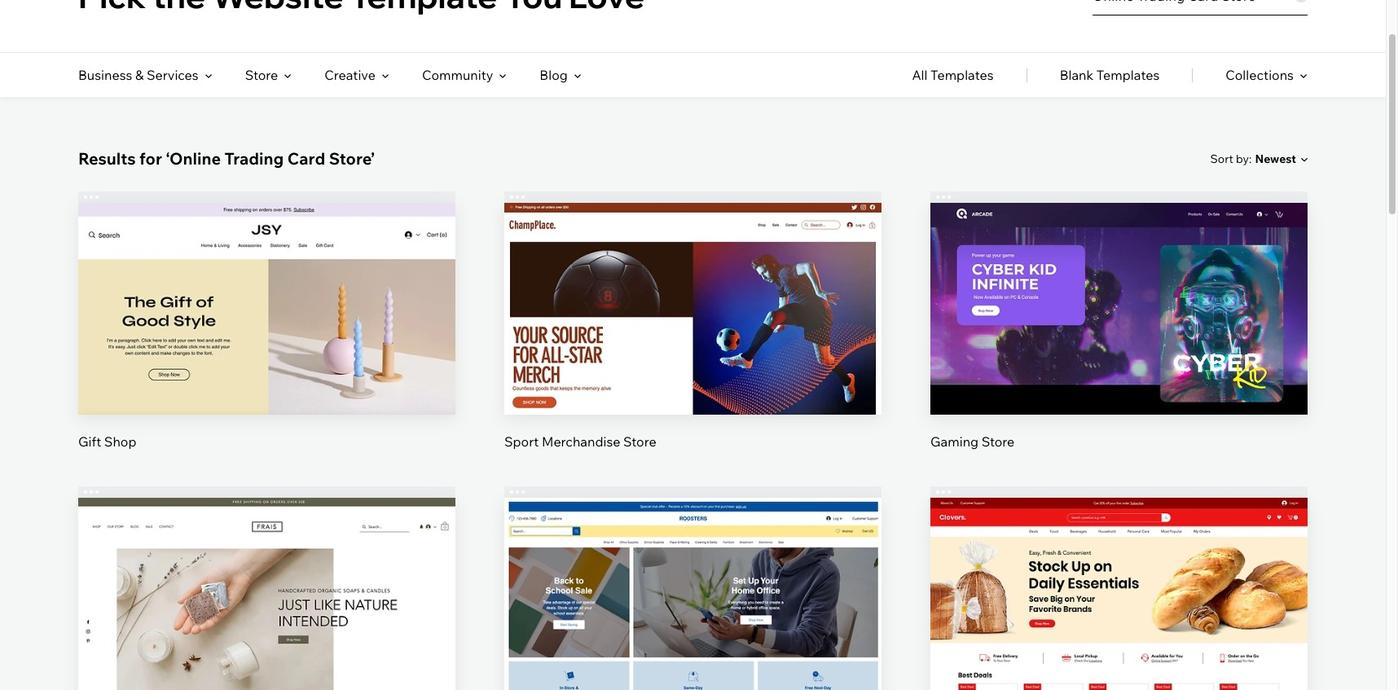 Task type: describe. For each thing, give the bounding box(es) containing it.
sport
[[505, 434, 539, 450]]

all templates
[[912, 67, 994, 83]]

2 horizontal spatial store
[[982, 434, 1015, 450]]

view for view popup button within the sport merchandise store group
[[678, 332, 708, 348]]

website templates - sport merchandise store image
[[505, 203, 882, 415]]

gift
[[78, 434, 101, 450]]

by:
[[1236, 151, 1252, 166]]

blank
[[1060, 67, 1094, 83]]

all
[[912, 67, 928, 83]]

sport merchandise store group
[[505, 192, 882, 451]]

templates for blank templates
[[1097, 67, 1160, 83]]

categories by subject element
[[78, 53, 582, 97]]

sport merchandise store
[[505, 434, 657, 450]]

view button for website templates - gaming store "image" in the right of the page
[[1081, 321, 1158, 360]]

sort by:
[[1211, 151, 1252, 166]]

edit for view popup button in the gaming store group
[[1107, 276, 1132, 293]]

website templates - wellness shop image
[[78, 498, 456, 690]]

view button for website templates - supermarket image on the right
[[1081, 616, 1158, 655]]

creative
[[325, 67, 376, 83]]

edit button for view popup button related to website templates - supermarket image on the right
[[1081, 561, 1158, 600]]

blank templates
[[1060, 67, 1160, 83]]

community
[[422, 67, 493, 83]]

view button for website templates - sport merchandise store image
[[655, 321, 732, 360]]

gaming store
[[931, 434, 1015, 450]]

gaming store group
[[931, 192, 1308, 451]]

shop
[[104, 434, 137, 450]]

website templates - office supplies image
[[505, 498, 882, 690]]

edit for view popup button related to website templates - supermarket image on the right
[[1107, 572, 1132, 588]]

view for view popup button in the gaming store group
[[1104, 332, 1135, 348]]

results for 'online trading card store'
[[78, 148, 375, 169]]

edit button for view popup button in the gaming store group
[[1081, 265, 1158, 304]]

blog
[[540, 67, 568, 83]]

view button for website templates - office supplies image
[[655, 616, 732, 655]]

'online
[[166, 148, 221, 169]]

all templates link
[[912, 53, 994, 97]]

edit button for website templates - office supplies image's view popup button
[[655, 561, 732, 600]]

templates for all templates
[[931, 67, 994, 83]]

edit for view popup button related to website templates - wellness shop image
[[255, 572, 279, 588]]



Task type: vqa. For each thing, say whether or not it's contained in the screenshot.
Edit button related to View popup button associated with website templates - Wellness Shop Image
yes



Task type: locate. For each thing, give the bounding box(es) containing it.
collections
[[1226, 67, 1294, 83]]

view button inside gift shop group
[[228, 321, 306, 360]]

results
[[78, 148, 136, 169]]

1 horizontal spatial templates
[[1097, 67, 1160, 83]]

0 horizontal spatial templates
[[931, 67, 994, 83]]

view inside gaming store group
[[1104, 332, 1135, 348]]

1 horizontal spatial store
[[624, 434, 657, 450]]

edit button for view popup button within the sport merchandise store group
[[655, 265, 732, 304]]

gift shop
[[78, 434, 137, 450]]

None search field
[[1093, 0, 1308, 15]]

edit button
[[228, 265, 306, 304], [655, 265, 732, 304], [1081, 265, 1158, 304], [228, 561, 306, 600], [655, 561, 732, 600], [1081, 561, 1158, 600]]

view for view popup button related to website templates - wellness shop image
[[252, 627, 282, 644]]

gaming
[[931, 434, 979, 450]]

trading
[[225, 148, 284, 169]]

view inside the sport merchandise store group
[[678, 332, 708, 348]]

edit for view popup button within the sport merchandise store group
[[681, 276, 706, 293]]

&
[[135, 67, 144, 83]]

sort
[[1211, 151, 1234, 166]]

edit inside gaming store group
[[1107, 276, 1132, 293]]

website templates - gift shop image
[[78, 203, 456, 415]]

view button for website templates - wellness shop image
[[228, 616, 306, 655]]

store
[[245, 67, 278, 83], [624, 434, 657, 450], [982, 434, 1015, 450]]

edit
[[255, 276, 279, 293], [681, 276, 706, 293], [1107, 276, 1132, 293], [255, 572, 279, 588], [681, 572, 706, 588], [1107, 572, 1132, 588]]

edit button inside the sport merchandise store group
[[655, 265, 732, 304]]

card
[[288, 148, 325, 169]]

edit inside the sport merchandise store group
[[681, 276, 706, 293]]

view button inside the sport merchandise store group
[[655, 321, 732, 360]]

edit button for view popup button inside gift shop group
[[228, 265, 306, 304]]

templates right blank at top right
[[1097, 67, 1160, 83]]

business
[[78, 67, 132, 83]]

gift shop group
[[78, 192, 456, 451]]

edit for website templates - office supplies image's view popup button
[[681, 572, 706, 588]]

store'
[[329, 148, 375, 169]]

templates right all at top
[[931, 67, 994, 83]]

view for view popup button inside gift shop group
[[252, 332, 282, 348]]

view button
[[228, 321, 306, 360], [655, 321, 732, 360], [1081, 321, 1158, 360], [228, 616, 306, 655], [655, 616, 732, 655], [1081, 616, 1158, 655]]

2 templates from the left
[[1097, 67, 1160, 83]]

merchandise
[[542, 434, 621, 450]]

edit button for view popup button related to website templates - wellness shop image
[[228, 561, 306, 600]]

edit for view popup button inside gift shop group
[[255, 276, 279, 293]]

1 templates from the left
[[931, 67, 994, 83]]

store inside categories by subject element
[[245, 67, 278, 83]]

newest
[[1256, 152, 1297, 166]]

edit inside gift shop group
[[255, 276, 279, 293]]

blank templates link
[[1060, 53, 1160, 97]]

templates
[[931, 67, 994, 83], [1097, 67, 1160, 83]]

edit button inside gift shop group
[[228, 265, 306, 304]]

website templates - gaming store image
[[931, 203, 1308, 415]]

view button inside gaming store group
[[1081, 321, 1158, 360]]

view
[[252, 332, 282, 348], [678, 332, 708, 348], [1104, 332, 1135, 348], [252, 627, 282, 644], [678, 627, 708, 644], [1104, 627, 1135, 644]]

website templates - supermarket image
[[931, 498, 1308, 690]]

view button for website templates - gift shop image
[[228, 321, 306, 360]]

view inside gift shop group
[[252, 332, 282, 348]]

view for view popup button related to website templates - supermarket image on the right
[[1104, 627, 1135, 644]]

categories. use the left and right arrow keys to navigate the menu element
[[0, 53, 1386, 97]]

services
[[147, 67, 199, 83]]

business & services
[[78, 67, 199, 83]]

for
[[139, 148, 162, 169]]

view for website templates - office supplies image's view popup button
[[678, 627, 708, 644]]

edit button inside gaming store group
[[1081, 265, 1158, 304]]

generic categories element
[[912, 53, 1308, 97]]

0 horizontal spatial store
[[245, 67, 278, 83]]



